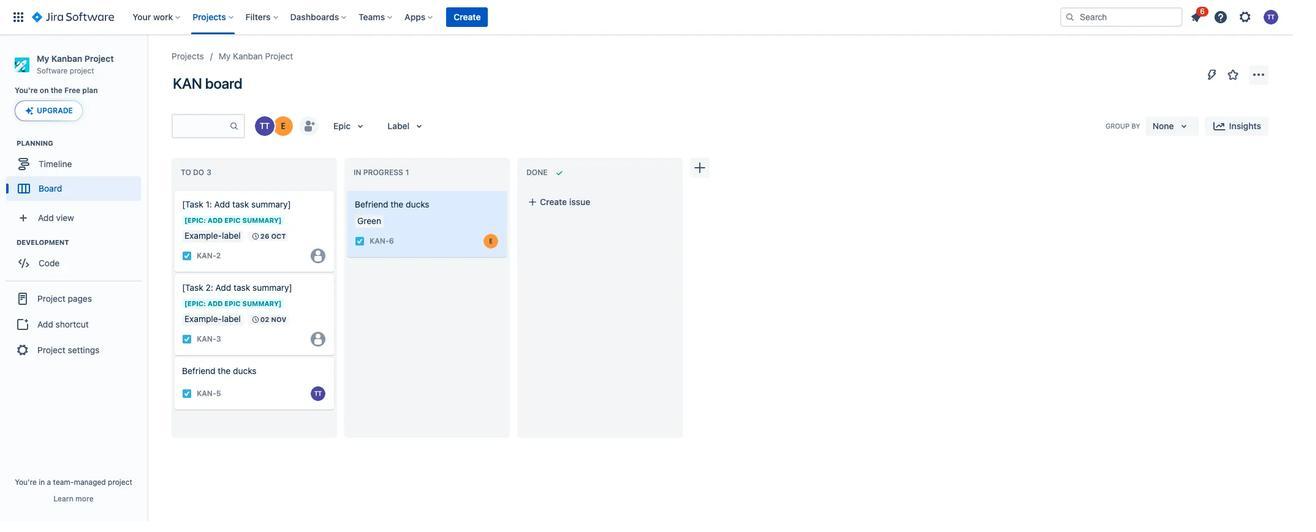 Task type: vqa. For each thing, say whether or not it's contained in the screenshot.
Types
no



Task type: describe. For each thing, give the bounding box(es) containing it.
in
[[354, 168, 361, 177]]

add people image
[[302, 119, 316, 134]]

help image
[[1214, 10, 1228, 25]]

to do element
[[181, 168, 214, 177]]

group containing project pages
[[5, 281, 142, 368]]

none button
[[1145, 116, 1199, 136]]

board
[[39, 183, 62, 194]]

2
[[216, 252, 221, 261]]

a
[[47, 478, 51, 487]]

to do
[[181, 168, 204, 177]]

code link
[[6, 252, 141, 276]]

code
[[39, 258, 60, 268]]

Search field
[[1060, 7, 1183, 27]]

my for my kanban project software project
[[37, 53, 49, 64]]

task image for [task 2: add task summary]
[[182, 335, 192, 344]]

by
[[1132, 122, 1141, 130]]

done
[[527, 168, 548, 177]]

assignee: terry turtle image
[[311, 387, 325, 401]]

timeline link
[[6, 152, 141, 177]]

sidebar navigation image
[[134, 49, 161, 74]]

create for create issue
[[540, 197, 567, 207]]

[task 2: add task summary]
[[182, 283, 292, 293]]

oct
[[271, 232, 286, 240]]

2 horizontal spatial the
[[391, 199, 403, 210]]

[task for [task 2: add task summary]
[[182, 283, 203, 293]]

upgrade
[[37, 106, 73, 115]]

task image for befriend the ducks
[[355, 237, 365, 246]]

3
[[216, 335, 221, 344]]

kan
[[173, 75, 202, 92]]

create issue
[[540, 197, 590, 207]]

to
[[181, 168, 191, 177]]

do
[[193, 168, 204, 177]]

settings
[[68, 345, 99, 355]]

02 nov
[[260, 316, 286, 324]]

projects link
[[172, 49, 204, 64]]

02
[[260, 316, 269, 324]]

you're in a team-managed project
[[15, 478, 132, 487]]

project settings link
[[5, 337, 142, 364]]

6 inside banner
[[1200, 7, 1205, 16]]

your
[[133, 12, 151, 22]]

board
[[205, 75, 242, 92]]

add shortcut button
[[5, 313, 142, 337]]

02 november 2023 image
[[251, 315, 260, 325]]

plan
[[82, 86, 98, 95]]

project down add shortcut
[[37, 345, 65, 355]]

kan-5 link
[[197, 389, 221, 399]]

issue
[[569, 197, 590, 207]]

group by
[[1106, 122, 1141, 130]]

0 horizontal spatial the
[[51, 86, 62, 95]]

26
[[260, 232, 269, 240]]

you're for you're on the free plan
[[15, 86, 38, 95]]

in
[[39, 478, 45, 487]]

1:
[[206, 199, 212, 210]]

kan-3
[[197, 335, 221, 344]]

teams
[[359, 12, 385, 22]]

project settings
[[37, 345, 99, 355]]

your work button
[[129, 7, 185, 27]]

learn
[[54, 495, 73, 504]]

summary] for [task 1: add task summary]
[[251, 199, 291, 210]]

kan-3 link
[[197, 334, 221, 345]]

0 horizontal spatial befriend the ducks
[[182, 366, 257, 376]]

2:
[[206, 283, 213, 293]]

kan board
[[173, 75, 242, 92]]

software
[[37, 66, 68, 75]]

0 vertical spatial befriend
[[355, 199, 388, 210]]

kan-6
[[370, 237, 394, 246]]

epic button
[[326, 116, 375, 136]]

banner containing your work
[[0, 0, 1293, 34]]

planning
[[17, 139, 53, 147]]

Search this board text field
[[173, 115, 229, 137]]

1 vertical spatial befriend
[[182, 366, 216, 376]]

planning group
[[6, 139, 146, 205]]

project down filters popup button
[[265, 51, 293, 61]]

board link
[[6, 177, 141, 201]]

upgrade button
[[15, 101, 82, 121]]

label
[[388, 121, 410, 131]]

my for my kanban project
[[219, 51, 231, 61]]

your profile and settings image
[[1264, 10, 1279, 25]]

projects button
[[189, 7, 238, 27]]

eloisefrancis23 image
[[273, 116, 293, 136]]

1 horizontal spatial the
[[218, 366, 231, 376]]

insights
[[1229, 121, 1261, 131]]

kan-2 link
[[197, 251, 221, 261]]

group
[[1106, 122, 1130, 130]]

your work
[[133, 12, 173, 22]]

star kan board image
[[1226, 67, 1241, 82]]

unassigned image
[[311, 249, 325, 264]]

project pages link
[[5, 286, 142, 313]]

kan-5
[[197, 389, 221, 399]]

assignee: eloisefrancis23 image
[[484, 234, 498, 249]]

team-
[[53, 478, 74, 487]]

add view
[[38, 213, 74, 223]]

create column image
[[693, 161, 707, 175]]

project pages
[[37, 294, 92, 304]]



Task type: locate. For each thing, give the bounding box(es) containing it.
kan- for 2:
[[197, 335, 216, 344]]

task for 1:
[[232, 199, 249, 210]]

kanban for my kanban project software project
[[51, 53, 82, 64]]

1 horizontal spatial 6
[[1200, 7, 1205, 16]]

1 vertical spatial project
[[108, 478, 132, 487]]

you're for you're in a team-managed project
[[15, 478, 37, 487]]

project right managed
[[108, 478, 132, 487]]

kan- for the
[[370, 237, 389, 246]]

create left 'issue'
[[540, 197, 567, 207]]

none
[[1153, 121, 1174, 131]]

pages
[[68, 294, 92, 304]]

unassigned image
[[311, 332, 325, 347]]

create issue image
[[340, 183, 355, 197]]

1 [task from the top
[[182, 199, 203, 210]]

search image
[[1065, 12, 1075, 22]]

1 vertical spatial task
[[234, 283, 250, 293]]

befriend up kan-5
[[182, 366, 216, 376]]

task image left kan-3 link
[[182, 335, 192, 344]]

0 horizontal spatial create
[[454, 12, 481, 22]]

0 vertical spatial 6
[[1200, 7, 1205, 16]]

1 vertical spatial the
[[391, 199, 403, 210]]

summary]
[[251, 199, 291, 210], [253, 283, 292, 293]]

kan-2
[[197, 252, 221, 261]]

dashboards button
[[287, 7, 351, 27]]

0 horizontal spatial ducks
[[233, 366, 257, 376]]

my kanban project software project
[[37, 53, 114, 75]]

progress
[[363, 168, 403, 177]]

you're left in
[[15, 478, 37, 487]]

1 vertical spatial task image
[[182, 335, 192, 344]]

summary] up 26 oct
[[251, 199, 291, 210]]

1 horizontal spatial project
[[108, 478, 132, 487]]

projects for projects link
[[172, 51, 204, 61]]

primary element
[[7, 0, 1060, 34]]

insights button
[[1205, 116, 1269, 136]]

projects inside popup button
[[193, 12, 226, 22]]

0 vertical spatial ducks
[[406, 199, 429, 210]]

[task 1: add task summary]
[[182, 199, 291, 210]]

1 vertical spatial ducks
[[233, 366, 257, 376]]

0 vertical spatial befriend the ducks
[[355, 199, 429, 210]]

0 vertical spatial task image
[[355, 237, 365, 246]]

1 vertical spatial task image
[[182, 389, 192, 399]]

add left "view"
[[38, 213, 54, 223]]

2 task image from the top
[[182, 389, 192, 399]]

task image
[[182, 251, 192, 261], [182, 389, 192, 399]]

create right apps popup button
[[454, 12, 481, 22]]

apps button
[[401, 7, 438, 27]]

add
[[214, 199, 230, 210], [38, 213, 54, 223], [215, 283, 231, 293], [37, 319, 53, 330]]

filters button
[[242, 7, 283, 27]]

project up plan
[[84, 53, 114, 64]]

group
[[5, 281, 142, 368]]

add shortcut
[[37, 319, 89, 330]]

project inside 'link'
[[37, 294, 65, 304]]

[task for [task 1: add task summary]
[[182, 199, 203, 210]]

kanban up software at the top left of page
[[51, 53, 82, 64]]

1 vertical spatial befriend the ducks
[[182, 366, 257, 376]]

my
[[219, 51, 231, 61], [37, 53, 49, 64]]

add left shortcut
[[37, 319, 53, 330]]

terry turtle image
[[255, 116, 275, 136]]

0 vertical spatial [task
[[182, 199, 203, 210]]

you're left on
[[15, 86, 38, 95]]

add inside add shortcut button
[[37, 319, 53, 330]]

my kanban project link
[[219, 49, 293, 64]]

0 vertical spatial task image
[[182, 251, 192, 261]]

projects
[[193, 12, 226, 22], [172, 51, 204, 61]]

shortcut
[[56, 319, 89, 330]]

the up 5
[[218, 366, 231, 376]]

1 horizontal spatial befriend the ducks
[[355, 199, 429, 210]]

1 vertical spatial 6
[[389, 237, 394, 246]]

add right 2:
[[215, 283, 231, 293]]

26 october 2023 image
[[251, 232, 260, 242], [251, 232, 260, 242]]

0 vertical spatial summary]
[[251, 199, 291, 210]]

label button
[[380, 116, 434, 136]]

0 vertical spatial task
[[232, 199, 249, 210]]

1 horizontal spatial my
[[219, 51, 231, 61]]

managed
[[74, 478, 106, 487]]

the down progress
[[391, 199, 403, 210]]

befriend the ducks up 5
[[182, 366, 257, 376]]

add right 1:
[[214, 199, 230, 210]]

jira software image
[[32, 10, 114, 25], [32, 10, 114, 25]]

you're
[[15, 86, 38, 95], [15, 478, 37, 487]]

kanban
[[233, 51, 263, 61], [51, 53, 82, 64]]

1 horizontal spatial create
[[540, 197, 567, 207]]

project up plan
[[70, 66, 94, 75]]

1 horizontal spatial ducks
[[406, 199, 429, 210]]

banner
[[0, 0, 1293, 34]]

0 vertical spatial you're
[[15, 86, 38, 95]]

task image for kan-5
[[182, 389, 192, 399]]

kan-6 link
[[370, 236, 394, 247]]

project
[[70, 66, 94, 75], [108, 478, 132, 487]]

0 horizontal spatial kanban
[[51, 53, 82, 64]]

development
[[17, 239, 69, 247]]

0 vertical spatial create
[[454, 12, 481, 22]]

project
[[265, 51, 293, 61], [84, 53, 114, 64], [37, 294, 65, 304], [37, 345, 65, 355]]

1 vertical spatial create
[[540, 197, 567, 207]]

create issue button
[[520, 191, 680, 213]]

add view button
[[7, 206, 140, 231]]

timeline
[[39, 159, 72, 169]]

task right 2:
[[234, 283, 250, 293]]

02 november 2023 image
[[251, 315, 260, 325]]

1 horizontal spatial kanban
[[233, 51, 263, 61]]

1 vertical spatial [task
[[182, 283, 203, 293]]

more
[[75, 495, 94, 504]]

you're on the free plan
[[15, 86, 98, 95]]

more image
[[1252, 67, 1266, 82]]

create inside button
[[454, 12, 481, 22]]

my up board
[[219, 51, 231, 61]]

task image left kan-6 link
[[355, 237, 365, 246]]

dashboards
[[290, 12, 339, 22]]

26 oct
[[260, 232, 286, 240]]

1 vertical spatial you're
[[15, 478, 37, 487]]

1 vertical spatial projects
[[172, 51, 204, 61]]

[task left 2:
[[182, 283, 203, 293]]

my up software at the top left of page
[[37, 53, 49, 64]]

0 vertical spatial the
[[51, 86, 62, 95]]

2 [task from the top
[[182, 283, 203, 293]]

kanban inside 'my kanban project software project'
[[51, 53, 82, 64]]

create inside "button"
[[540, 197, 567, 207]]

work
[[153, 12, 173, 22]]

my kanban project
[[219, 51, 293, 61]]

5
[[216, 389, 221, 399]]

[task left 1:
[[182, 199, 203, 210]]

teams button
[[355, 7, 397, 27]]

task for 2:
[[234, 283, 250, 293]]

development group
[[6, 238, 146, 280]]

1 horizontal spatial task image
[[355, 237, 365, 246]]

development image
[[2, 236, 17, 250]]

projects for projects popup button
[[193, 12, 226, 22]]

learn more
[[54, 495, 94, 504]]

create button
[[446, 7, 488, 27]]

add inside add view popup button
[[38, 213, 54, 223]]

summary] up "02 nov"
[[253, 283, 292, 293]]

task image
[[355, 237, 365, 246], [182, 335, 192, 344]]

nov
[[271, 316, 286, 324]]

my inside 'my kanban project software project'
[[37, 53, 49, 64]]

1 vertical spatial summary]
[[253, 283, 292, 293]]

summary] for [task 2: add task summary]
[[253, 283, 292, 293]]

befriend down create issue icon
[[355, 199, 388, 210]]

kanban for my kanban project
[[233, 51, 263, 61]]

0 horizontal spatial my
[[37, 53, 49, 64]]

0 vertical spatial project
[[70, 66, 94, 75]]

create issue image
[[167, 183, 182, 197]]

2 vertical spatial the
[[218, 366, 231, 376]]

0 horizontal spatial task image
[[182, 335, 192, 344]]

kanban up board
[[233, 51, 263, 61]]

project up add shortcut
[[37, 294, 65, 304]]

filters
[[246, 12, 271, 22]]

1 horizontal spatial befriend
[[355, 199, 388, 210]]

create for create
[[454, 12, 481, 22]]

the right on
[[51, 86, 62, 95]]

task
[[232, 199, 249, 210], [234, 283, 250, 293]]

task image for kan-2
[[182, 251, 192, 261]]

apps
[[405, 12, 426, 22]]

learn more button
[[54, 495, 94, 504]]

1 task image from the top
[[182, 251, 192, 261]]

projects up kan
[[172, 51, 204, 61]]

project inside 'my kanban project software project'
[[70, 66, 94, 75]]

0 horizontal spatial befriend
[[182, 366, 216, 376]]

insights image
[[1212, 119, 1227, 134]]

automations menu button icon image
[[1205, 67, 1220, 82]]

project inside 'my kanban project software project'
[[84, 53, 114, 64]]

view
[[56, 213, 74, 223]]

appswitcher icon image
[[11, 10, 26, 25]]

befriend
[[355, 199, 388, 210], [182, 366, 216, 376]]

free
[[64, 86, 80, 95]]

0 vertical spatial projects
[[193, 12, 226, 22]]

1 you're from the top
[[15, 86, 38, 95]]

kan-
[[370, 237, 389, 246], [197, 252, 216, 261], [197, 335, 216, 344], [197, 389, 216, 399]]

in progress
[[354, 168, 403, 177]]

ducks
[[406, 199, 429, 210], [233, 366, 257, 376]]

planning image
[[2, 136, 17, 151]]

projects up projects link
[[193, 12, 226, 22]]

on
[[40, 86, 49, 95]]

notifications image
[[1189, 10, 1204, 25]]

task image left kan-2 link
[[182, 251, 192, 261]]

befriend the ducks down progress
[[355, 199, 429, 210]]

in progress element
[[354, 168, 412, 177]]

task right 1:
[[232, 199, 249, 210]]

befriend the ducks
[[355, 199, 429, 210], [182, 366, 257, 376]]

0 horizontal spatial project
[[70, 66, 94, 75]]

kan- for 1:
[[197, 252, 216, 261]]

0 horizontal spatial 6
[[389, 237, 394, 246]]

settings image
[[1238, 10, 1253, 25]]

2 you're from the top
[[15, 478, 37, 487]]

epic
[[333, 121, 351, 131]]

task image left kan-5 link
[[182, 389, 192, 399]]

create
[[454, 12, 481, 22], [540, 197, 567, 207]]



